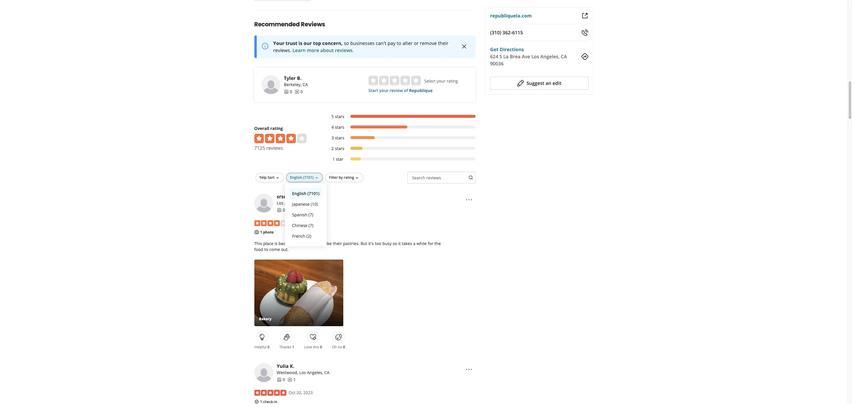 Task type: describe. For each thing, give the bounding box(es) containing it.
close image
[[461, 43, 468, 50]]

filter reviews by 4 stars rating element
[[326, 124, 476, 130]]

spanish
[[292, 212, 308, 218]]

los inside get directions 624 s la brea ave los angeles, ca 90036
[[532, 53, 539, 60]]

reviews. inside so businesses can't pay to alter or remove their reviews.
[[273, 47, 291, 54]]

no
[[338, 345, 342, 350]]

(2)
[[307, 234, 311, 239]]

more
[[307, 47, 319, 54]]

their inside this place is beautiful, food is good i like their pastries. but it's too busy so it takes a while for the food to come out.
[[333, 241, 342, 247]]

oct 20, 2023
[[289, 391, 313, 396]]

(0 reactions) element for oh no 0
[[343, 345, 345, 350]]

2 reviews. from the left
[[335, 47, 354, 54]]

their inside so businesses can't pay to alter or remove their reviews.
[[438, 40, 449, 46]]

berkeley,
[[284, 82, 302, 87]]

beautiful,
[[279, 241, 297, 247]]

reviews element for k.
[[288, 378, 296, 384]]

stars for 2 stars
[[335, 146, 344, 151]]

place
[[263, 241, 274, 247]]

(7) for chinese (7)
[[309, 223, 314, 229]]

b.
[[297, 75, 302, 81]]

angeles, inside get directions 624 s la brea ave los angeles, ca 90036
[[541, 53, 560, 60]]

get directions 624 s la brea ave los angeles, ca 90036
[[490, 46, 567, 67]]

suggest
[[527, 80, 545, 87]]

come
[[269, 247, 280, 253]]

16 friends v2 image for tyler
[[284, 89, 289, 94]]

is for our
[[299, 40, 303, 46]]

brea
[[510, 53, 521, 60]]

helpful 0
[[255, 345, 270, 350]]

like
[[325, 241, 332, 247]]

filter by rating
[[329, 175, 354, 180]]

this
[[313, 345, 319, 350]]

our
[[304, 40, 312, 46]]

i
[[323, 241, 324, 247]]

16 chevron down v2 image for filter by rating
[[355, 176, 360, 181]]

stars for 3 stars
[[335, 135, 344, 141]]

filter reviews by 2 stars rating element
[[326, 146, 476, 152]]

1 right thanks
[[292, 345, 294, 350]]

alter
[[403, 40, 413, 46]]

about
[[320, 47, 334, 54]]

(7101) for english (7101) dropdown button
[[303, 175, 314, 180]]

16 review v2 image for k.
[[288, 378, 292, 383]]

search reviews
[[412, 175, 441, 181]]

is for beautiful,
[[275, 241, 278, 247]]

oct for r.
[[289, 221, 295, 226]]

filter reviews by 1 star rating element
[[326, 157, 476, 162]]

2 horizontal spatial is
[[308, 241, 311, 247]]

recommended
[[254, 20, 300, 28]]

oh no 0
[[332, 345, 345, 350]]

rating for select your rating
[[447, 78, 458, 84]]

edit
[[553, 80, 562, 87]]

directions
[[500, 46, 524, 53]]

this place is beautiful, food is good i like their pastries. but it's too busy so it takes a while for the food to come out.
[[254, 241, 441, 253]]

los inside yulia k. westwood, los angeles, ca
[[299, 370, 306, 376]]

4 star rating image for 7125 reviews
[[254, 134, 307, 143]]

pay
[[388, 40, 396, 46]]

yulia
[[277, 364, 289, 370]]

los inside "srsr r. los angeles, ca"
[[277, 200, 284, 206]]

la
[[504, 53, 509, 60]]

16 chevron down v2 image for english (7101)
[[314, 176, 319, 181]]

start your review of republique
[[369, 88, 433, 93]]

2023 for k.
[[303, 391, 313, 396]]

photo of tyler b. image
[[261, 75, 280, 94]]

star
[[336, 157, 343, 162]]

concern,
[[322, 40, 343, 46]]

0 horizontal spatial food
[[254, 247, 263, 253]]

1 right 16 camera v2 image
[[260, 230, 262, 235]]

so inside this place is beautiful, food is good i like their pastries. but it's too busy so it takes a while for the food to come out.
[[393, 241, 397, 247]]

trust
[[286, 40, 297, 46]]

1 down the japanese
[[293, 208, 296, 213]]

(no rating) image
[[369, 76, 421, 85]]

but
[[361, 241, 367, 247]]

2023 for r.
[[303, 221, 313, 226]]

busy
[[383, 241, 392, 247]]

angeles, inside yulia k. westwood, los angeles, ca
[[307, 370, 323, 376]]

(310) 362-6115
[[490, 29, 523, 36]]

this
[[254, 241, 262, 247]]

your for start
[[379, 88, 389, 93]]

7125 reviews
[[254, 145, 283, 151]]

srsr r. los angeles, ca
[[277, 194, 307, 206]]

your
[[273, 40, 284, 46]]

6115
[[512, 29, 523, 36]]

1 down japanese (10)
[[304, 208, 307, 213]]

filter reviews by 5 stars rating element
[[326, 114, 476, 120]]

24 external link v2 image
[[581, 12, 589, 19]]

chinese
[[292, 223, 308, 229]]

tyler b. link
[[284, 75, 302, 81]]

16 chevron down v2 image for yelp sort
[[275, 176, 280, 181]]

24 phone v2 image
[[581, 29, 589, 36]]

yulia k. westwood, los angeles, ca
[[277, 364, 330, 376]]

5 stars
[[332, 114, 344, 119]]

(310)
[[490, 29, 501, 36]]

learn
[[293, 47, 306, 54]]

french (2)
[[292, 234, 311, 239]]

so businesses can't pay to alter or remove their reviews.
[[273, 40, 449, 54]]

rating for filter by rating
[[344, 175, 354, 180]]

362-
[[503, 29, 512, 36]]

it's
[[369, 241, 374, 247]]

yelp sort
[[259, 175, 275, 180]]

0 vertical spatial food
[[298, 241, 307, 247]]

16 friends v2 image for srsr
[[277, 208, 282, 213]]

too
[[375, 241, 382, 247]]

by
[[339, 175, 343, 180]]

good
[[312, 241, 322, 247]]

japanese (10)
[[292, 202, 318, 207]]

while
[[417, 241, 427, 247]]

french (2) button
[[290, 231, 322, 242]]

2
[[332, 146, 334, 151]]

rating element
[[369, 76, 421, 85]]

3 stars
[[332, 135, 344, 141]]

thanks 1
[[280, 345, 294, 350]]

republiquela.com link
[[490, 12, 532, 19]]

get directions link
[[490, 46, 524, 53]]

s
[[500, 53, 502, 60]]

5 star rating image
[[254, 391, 286, 397]]

your trust is our top concern,
[[273, 40, 343, 46]]

for
[[428, 241, 434, 247]]

to inside so businesses can't pay to alter or remove their reviews.
[[397, 40, 401, 46]]



Task type: vqa. For each thing, say whether or not it's contained in the screenshot.


Task type: locate. For each thing, give the bounding box(es) containing it.
learn more about reviews. link
[[293, 47, 354, 54]]

chinese (7)
[[292, 223, 314, 229]]

16 chevron down v2 image left filter
[[314, 176, 319, 181]]

1 horizontal spatial reviews
[[426, 175, 441, 181]]

friends element down berkeley,
[[284, 89, 292, 95]]

16 chevron down v2 image
[[275, 176, 280, 181], [314, 176, 319, 181], [355, 176, 360, 181]]

srsr r. link
[[277, 194, 291, 200]]

ca inside yulia k. westwood, los angeles, ca
[[324, 370, 330, 376]]

rating right the overall
[[270, 126, 283, 131]]

16 friends v2 image
[[284, 89, 289, 94], [277, 208, 282, 213]]

info alert
[[254, 36, 476, 58]]

20,
[[296, 391, 302, 396]]

None radio
[[379, 76, 389, 85], [390, 76, 399, 85], [379, 76, 389, 85], [390, 76, 399, 85]]

2 vertical spatial angeles,
[[307, 370, 323, 376]]

(0 reactions) element right no
[[343, 345, 345, 350]]

1 inside "reviews" element
[[293, 378, 296, 383]]

spanish (7) button
[[290, 210, 322, 221]]

friends element for yulia k.
[[277, 378, 285, 384]]

3 16 chevron down v2 image from the left
[[355, 176, 360, 181]]

los down srsr
[[277, 200, 284, 206]]

16 chevron down v2 image right filter by rating
[[355, 176, 360, 181]]

0 vertical spatial so
[[344, 40, 349, 46]]

to inside this place is beautiful, food is good i like their pastries. but it's too busy so it takes a while for the food to come out.
[[264, 247, 268, 253]]

2 stars from the top
[[335, 124, 344, 130]]

angeles, inside "srsr r. los angeles, ca"
[[285, 200, 301, 206]]

1 horizontal spatial los
[[299, 370, 306, 376]]

16 chevron down v2 image inside english (7101) dropdown button
[[314, 176, 319, 181]]

0 vertical spatial 4 star rating image
[[254, 134, 307, 143]]

tyler
[[284, 75, 296, 81]]

stars right 4
[[335, 124, 344, 130]]

16 check in v2 image
[[254, 400, 259, 405]]

photo of yulia k. image
[[254, 364, 273, 383]]

624
[[490, 53, 498, 60]]

is left "good"
[[308, 241, 311, 247]]

1 vertical spatial to
[[264, 247, 268, 253]]

1 vertical spatial english
[[292, 191, 306, 197]]

out.
[[281, 247, 289, 253]]

filter
[[329, 175, 338, 180]]

0 vertical spatial oct
[[289, 221, 295, 226]]

0 horizontal spatial 16 review v2 image
[[288, 378, 292, 383]]

1 horizontal spatial your
[[437, 78, 446, 84]]

7125
[[254, 145, 265, 151]]

yulia k. link
[[277, 364, 294, 370]]

2 2023 from the top
[[303, 391, 313, 396]]

1 photo
[[260, 230, 274, 235]]

1 stars from the top
[[335, 114, 344, 119]]

1 left star
[[333, 157, 335, 162]]

los right westwood, in the left of the page
[[299, 370, 306, 376]]

0 vertical spatial 16 review v2 image
[[295, 89, 299, 94]]

(7101) up (10)
[[308, 191, 320, 197]]

oh
[[332, 345, 337, 350]]

can't
[[376, 40, 387, 46]]

16 camera v2 image
[[254, 230, 259, 235]]

(7101)
[[303, 175, 314, 180], [308, 191, 320, 197]]

24 directions v2 image
[[581, 53, 589, 60]]

1 menu image from the top
[[466, 197, 473, 204]]

1 vertical spatial (7)
[[309, 223, 314, 229]]

0 vertical spatial 2023
[[303, 221, 313, 226]]

16 review v2 image
[[295, 89, 299, 94], [288, 378, 292, 383]]

(10)
[[311, 202, 318, 207]]

their right like
[[333, 241, 342, 247]]

3 stars from the top
[[335, 135, 344, 141]]

stars for 5 stars
[[335, 114, 344, 119]]

english (7101) up english (7101) button
[[290, 175, 314, 180]]

your right start
[[379, 88, 389, 93]]

1 vertical spatial your
[[379, 88, 389, 93]]

90036
[[490, 61, 504, 67]]

1 4 star rating image from the top
[[254, 134, 307, 143]]

los right ave
[[532, 53, 539, 60]]

0 horizontal spatial 16 chevron down v2 image
[[275, 176, 280, 181]]

1 vertical spatial 2023
[[303, 391, 313, 396]]

1 vertical spatial oct
[[289, 391, 295, 396]]

1 horizontal spatial their
[[438, 40, 449, 46]]

friends element down srsr
[[277, 208, 285, 213]]

1 vertical spatial (7101)
[[308, 191, 320, 197]]

reviews
[[266, 145, 283, 151], [426, 175, 441, 181]]

overall
[[254, 126, 269, 131]]

(0 reactions) element right this
[[320, 345, 322, 350]]

0 horizontal spatial so
[[344, 40, 349, 46]]

english (7101)
[[290, 175, 314, 180], [292, 191, 320, 197]]

english up the japanese
[[292, 191, 306, 197]]

1 star
[[333, 157, 343, 162]]

16 chevron down v2 image right sort
[[275, 176, 280, 181]]

(7) up (2)
[[309, 223, 314, 229]]

is up come
[[275, 241, 278, 247]]

learn more about reviews.
[[293, 47, 354, 54]]

2 horizontal spatial 16 chevron down v2 image
[[355, 176, 360, 181]]

0 vertical spatial los
[[532, 53, 539, 60]]

(7) inside "button"
[[309, 212, 313, 218]]

0 vertical spatial reviews element
[[295, 89, 303, 95]]

16 review v2 image for b.
[[295, 89, 299, 94]]

(0 reactions) element
[[268, 345, 270, 350], [320, 345, 322, 350], [343, 345, 345, 350]]

0 inside "reviews" element
[[301, 89, 303, 95]]

menu image
[[466, 197, 473, 204], [466, 367, 473, 374]]

0 horizontal spatial reviews
[[266, 145, 283, 151]]

(7) inside button
[[309, 223, 314, 229]]

5
[[332, 114, 334, 119]]

1 horizontal spatial (0 reactions) element
[[320, 345, 322, 350]]

1 horizontal spatial 16 friends v2 image
[[284, 89, 289, 94]]

photo
[[263, 230, 274, 235]]

english (7101) inside button
[[292, 191, 320, 197]]

1 reviews. from the left
[[273, 47, 291, 54]]

(7101) up english (7101) button
[[303, 175, 314, 180]]

your for select
[[437, 78, 446, 84]]

get
[[490, 46, 499, 53]]

filter by rating button
[[325, 173, 363, 183]]

2 vertical spatial friends element
[[277, 378, 285, 384]]

1 horizontal spatial to
[[397, 40, 401, 46]]

friends element for tyler b.
[[284, 89, 292, 95]]

1 vertical spatial so
[[393, 241, 397, 247]]

reviews. down "concern,"
[[335, 47, 354, 54]]

2 (7) from the top
[[309, 223, 314, 229]]

4 star rating image up photo
[[254, 221, 286, 227]]

0 horizontal spatial rating
[[270, 126, 283, 131]]

los
[[532, 53, 539, 60], [277, 200, 284, 206], [299, 370, 306, 376]]

so
[[344, 40, 349, 46], [393, 241, 397, 247]]

1 horizontal spatial food
[[298, 241, 307, 247]]

english (7101) up japanese (10)
[[292, 191, 320, 197]]

0 horizontal spatial los
[[277, 200, 284, 206]]

0 vertical spatial their
[[438, 40, 449, 46]]

stars
[[335, 114, 344, 119], [335, 124, 344, 130], [335, 135, 344, 141], [335, 146, 344, 151]]

2 (0 reactions) element from the left
[[320, 345, 322, 350]]

None radio
[[369, 76, 378, 85], [401, 76, 410, 85], [411, 76, 421, 85], [369, 76, 378, 85], [401, 76, 410, 85], [411, 76, 421, 85]]

or
[[414, 40, 419, 46]]

angeles,
[[541, 53, 560, 60], [285, 200, 301, 206], [307, 370, 323, 376]]

english (7101) for english (7101) dropdown button
[[290, 175, 314, 180]]

  text field
[[408, 172, 476, 184]]

remove
[[420, 40, 437, 46]]

0 horizontal spatial angeles,
[[285, 200, 301, 206]]

0 horizontal spatial your
[[379, 88, 389, 93]]

2 vertical spatial los
[[299, 370, 306, 376]]

stars inside filter reviews by 3 stars rating element
[[335, 135, 344, 141]]

english inside dropdown button
[[290, 175, 302, 180]]

menu image for r.
[[466, 197, 473, 204]]

1 vertical spatial menu image
[[466, 367, 473, 374]]

16 friends v2 image
[[277, 378, 282, 383]]

1 horizontal spatial rating
[[344, 175, 354, 180]]

(7) for spanish (7)
[[309, 212, 313, 218]]

friends element down westwood, in the left of the page
[[277, 378, 285, 384]]

1 (0 reactions) element from the left
[[268, 345, 270, 350]]

english (7101) button
[[286, 173, 323, 183]]

1 down westwood, in the left of the page
[[293, 378, 296, 383]]

filter reviews by 3 stars rating element
[[326, 135, 476, 141]]

0 vertical spatial (7101)
[[303, 175, 314, 180]]

(7101) inside button
[[308, 191, 320, 197]]

2 oct from the top
[[289, 391, 295, 396]]

(0 reactions) element for helpful 0
[[268, 345, 270, 350]]

reviews element down westwood, in the left of the page
[[288, 378, 296, 384]]

1 vertical spatial 4 star rating image
[[254, 221, 286, 227]]

4 stars from the top
[[335, 146, 344, 151]]

0 vertical spatial friends element
[[284, 89, 292, 95]]

0 horizontal spatial (0 reactions) element
[[268, 345, 270, 350]]

24 pencil v2 image
[[517, 80, 524, 87]]

(0 reactions) element right 'helpful'
[[268, 345, 270, 350]]

reviews element down berkeley,
[[295, 89, 303, 95]]

2 menu image from the top
[[466, 367, 473, 374]]

your
[[437, 78, 446, 84], [379, 88, 389, 93]]

16 chevron down v2 image inside filter by rating dropdown button
[[355, 176, 360, 181]]

so inside so businesses can't pay to alter or remove their reviews.
[[344, 40, 349, 46]]

english for english (7101) dropdown button
[[290, 175, 302, 180]]

16 friends v2 image down srsr
[[277, 208, 282, 213]]

so right "concern,"
[[344, 40, 349, 46]]

0 horizontal spatial reviews.
[[273, 47, 291, 54]]

reviews. down your
[[273, 47, 291, 54]]

16 review v2 image down westwood, in the left of the page
[[288, 378, 292, 383]]

1 vertical spatial reviews element
[[288, 378, 296, 384]]

angeles, up the oct 20, 2023
[[307, 370, 323, 376]]

1 horizontal spatial reviews.
[[335, 47, 354, 54]]

0 horizontal spatial to
[[264, 247, 268, 253]]

menu image for k.
[[466, 367, 473, 374]]

angeles, down r.
[[285, 200, 301, 206]]

1 vertical spatial angeles,
[[285, 200, 301, 206]]

reviews right 7125
[[266, 145, 283, 151]]

2 horizontal spatial (0 reactions) element
[[343, 345, 345, 350]]

select your rating
[[424, 78, 458, 84]]

0 vertical spatial english (7101)
[[290, 175, 314, 180]]

oct 23, 2023
[[289, 221, 313, 226]]

helpful
[[255, 345, 267, 350]]

search
[[412, 175, 425, 181]]

1 vertical spatial 16 review v2 image
[[288, 378, 292, 383]]

start
[[369, 88, 378, 93]]

1 vertical spatial 16 friends v2 image
[[277, 208, 282, 213]]

(7) right spanish
[[309, 212, 313, 218]]

0 horizontal spatial is
[[275, 241, 278, 247]]

english for english (7101) button
[[292, 191, 306, 197]]

friends element for srsr r.
[[277, 208, 285, 213]]

rating inside dropdown button
[[344, 175, 354, 180]]

stars right "2"
[[335, 146, 344, 151]]

food down french (2)
[[298, 241, 307, 247]]

  text field inside the recommended reviews element
[[408, 172, 476, 184]]

3 (0 reactions) element from the left
[[343, 345, 345, 350]]

friends element
[[284, 89, 292, 95], [277, 208, 285, 213], [277, 378, 285, 384]]

english
[[290, 175, 302, 180], [292, 191, 306, 197]]

0 vertical spatial english
[[290, 175, 302, 180]]

angeles, right ave
[[541, 53, 560, 60]]

search image
[[469, 176, 473, 180]]

so left it
[[393, 241, 397, 247]]

stars right 3
[[335, 135, 344, 141]]

english (7101) inside dropdown button
[[290, 175, 314, 180]]

oct left 23,
[[289, 221, 295, 226]]

24 info v2 image
[[261, 43, 269, 50]]

2 horizontal spatial rating
[[447, 78, 458, 84]]

french
[[292, 234, 305, 239]]

stars inside filter reviews by 5 stars rating element
[[335, 114, 344, 119]]

2 16 chevron down v2 image from the left
[[314, 176, 319, 181]]

1 horizontal spatial 16 chevron down v2 image
[[314, 176, 319, 181]]

ave
[[522, 53, 530, 60]]

0 horizontal spatial 16 friends v2 image
[[277, 208, 282, 213]]

oct for k.
[[289, 391, 295, 396]]

1 horizontal spatial is
[[299, 40, 303, 46]]

2 4 star rating image from the top
[[254, 221, 286, 227]]

2 horizontal spatial angeles,
[[541, 53, 560, 60]]

is left our
[[299, 40, 303, 46]]

1 vertical spatial food
[[254, 247, 263, 253]]

0 vertical spatial menu image
[[466, 197, 473, 204]]

1 vertical spatial english (7101)
[[292, 191, 320, 197]]

4 star rating image for oct 23, 2023
[[254, 221, 286, 227]]

0 vertical spatial (7)
[[309, 212, 313, 218]]

reviews for search reviews
[[426, 175, 441, 181]]

stars inside filter reviews by 2 stars rating element
[[335, 146, 344, 151]]

spanish (7)
[[292, 212, 313, 218]]

2 vertical spatial rating
[[344, 175, 354, 180]]

4 stars
[[332, 124, 344, 130]]

ca inside get directions 624 s la brea ave los angeles, ca 90036
[[561, 53, 567, 60]]

republique
[[409, 88, 433, 93]]

recommended reviews element
[[235, 10, 495, 405]]

(7101) inside dropdown button
[[303, 175, 314, 180]]

reviews
[[301, 20, 325, 28]]

stars inside filter reviews by 4 stars rating element
[[335, 124, 344, 130]]

english (7101) button
[[290, 189, 322, 199]]

1 horizontal spatial so
[[393, 241, 397, 247]]

review
[[390, 88, 403, 93]]

reviews.
[[273, 47, 291, 54], [335, 47, 354, 54]]

1 vertical spatial reviews
[[426, 175, 441, 181]]

(1 reaction) element
[[292, 345, 294, 350]]

ca
[[561, 53, 567, 60], [303, 82, 308, 87], [302, 200, 307, 206], [324, 370, 330, 376]]

oct left 20,
[[289, 391, 295, 396]]

reviews element
[[295, 89, 303, 95], [288, 378, 296, 384]]

to down place
[[264, 247, 268, 253]]

rating right by
[[344, 175, 354, 180]]

0 horizontal spatial their
[[333, 241, 342, 247]]

thanks
[[280, 345, 291, 350]]

suggest an edit
[[527, 80, 562, 87]]

1 16 chevron down v2 image from the left
[[275, 176, 280, 181]]

reviews element containing 1
[[288, 378, 296, 384]]

yelp
[[259, 175, 267, 180]]

english up english (7101) button
[[290, 175, 302, 180]]

1 vertical spatial friends element
[[277, 208, 285, 213]]

english inside button
[[292, 191, 306, 197]]

1 photo link
[[260, 230, 274, 235]]

photo of srsr r. image
[[254, 194, 273, 213]]

reviews element for b.
[[295, 89, 303, 95]]

1 vertical spatial their
[[333, 241, 342, 247]]

(7101) for english (7101) button
[[308, 191, 320, 197]]

rating right "select"
[[447, 78, 458, 84]]

0 vertical spatial 16 friends v2 image
[[284, 89, 289, 94]]

1 oct from the top
[[289, 221, 295, 226]]

16 friends v2 image down berkeley,
[[284, 89, 289, 94]]

reviews for 7125 reviews
[[266, 145, 283, 151]]

1 2023 from the top
[[303, 221, 313, 226]]

stars for 4 stars
[[335, 124, 344, 130]]

select
[[424, 78, 436, 84]]

chinese (7) button
[[290, 221, 322, 231]]

0 vertical spatial reviews
[[266, 145, 283, 151]]

yelp sort button
[[256, 173, 284, 183]]

23,
[[296, 221, 302, 226]]

16 chevron down v2 image inside yelp sort dropdown button
[[275, 176, 280, 181]]

ca inside the tyler b. berkeley, ca
[[303, 82, 308, 87]]

0 vertical spatial your
[[437, 78, 446, 84]]

your right "select"
[[437, 78, 446, 84]]

0 vertical spatial to
[[397, 40, 401, 46]]

ca inside "srsr r. los angeles, ca"
[[302, 200, 307, 206]]

rating
[[447, 78, 458, 84], [270, 126, 283, 131], [344, 175, 354, 180]]

food down this
[[254, 247, 263, 253]]

republiquela.com
[[490, 12, 532, 19]]

1 horizontal spatial angeles,
[[307, 370, 323, 376]]

suggest an edit button
[[490, 77, 589, 90]]

srsr
[[277, 194, 286, 200]]

is inside info alert
[[299, 40, 303, 46]]

businesses
[[350, 40, 375, 46]]

0 vertical spatial angeles,
[[541, 53, 560, 60]]

(0 reactions) element for love this 0
[[320, 345, 322, 350]]

reviews right search
[[426, 175, 441, 181]]

their right remove
[[438, 40, 449, 46]]

4 star rating image up 7125 reviews
[[254, 134, 307, 143]]

english (7101) for english (7101) button
[[292, 191, 320, 197]]

1 vertical spatial rating
[[270, 126, 283, 131]]

1 horizontal spatial 16 review v2 image
[[295, 89, 299, 94]]

0 vertical spatial rating
[[447, 78, 458, 84]]

4
[[332, 124, 334, 130]]

1 vertical spatial los
[[277, 200, 284, 206]]

to right pay
[[397, 40, 401, 46]]

top
[[313, 40, 321, 46]]

16 review v2 image down berkeley,
[[295, 89, 299, 94]]

4 star rating image
[[254, 134, 307, 143], [254, 221, 286, 227]]

1 (7) from the top
[[309, 212, 313, 218]]

2 horizontal spatial los
[[532, 53, 539, 60]]

food
[[298, 241, 307, 247], [254, 247, 263, 253]]

reviews element containing 0
[[295, 89, 303, 95]]

r.
[[287, 194, 291, 200]]

love this 0
[[304, 345, 322, 350]]

stars right 5
[[335, 114, 344, 119]]



